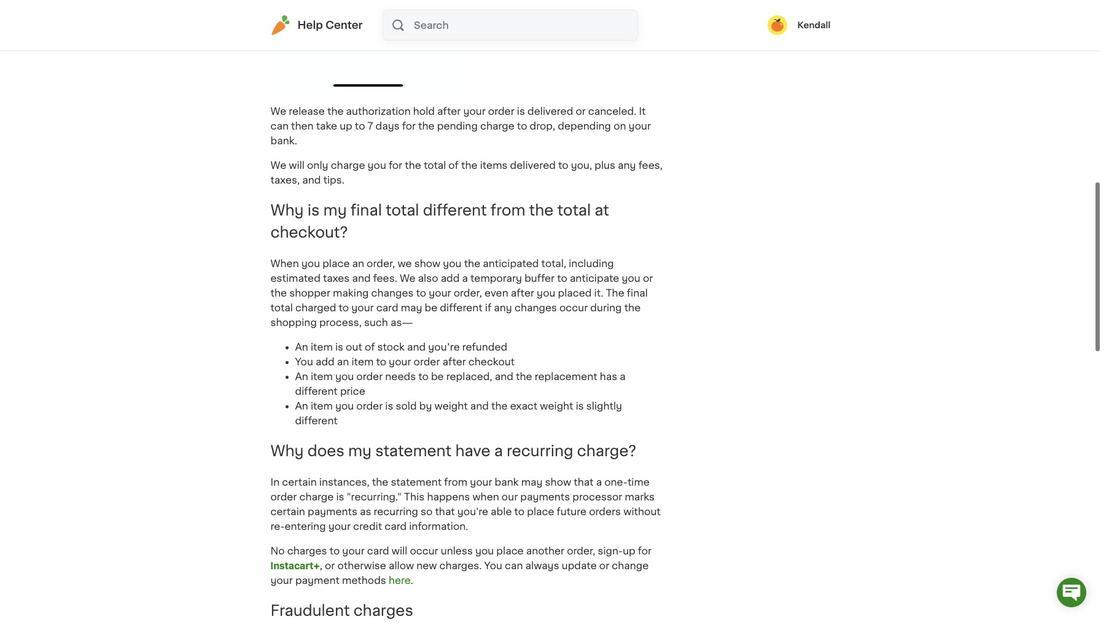 Task type: describe. For each thing, give the bounding box(es) containing it.
to left 7
[[355, 121, 365, 131]]

help
[[298, 20, 323, 30]]

in certain instances, the statement from your bank may show that a one-time order charge is "recurring." this happens when our payments processor marks certain payments as recurring so that you're able to place future orders without re-entering your credit card information.
[[271, 477, 661, 531]]

always
[[525, 561, 559, 571]]

0 vertical spatial that
[[574, 477, 594, 487]]

our
[[502, 492, 518, 502]]

marks
[[625, 492, 655, 502]]

or inside when you place an order, we show you the anticipated total, including estimated taxes and fees. we also add a temporary buffer to anticipate you or the shopper making changes to your order, even after you placed it. the final total charged to your card may be different if any changes occur during the shopping process, such as—
[[643, 273, 653, 283]]

different up does
[[295, 416, 338, 426]]

a inside an item is out of stock and you're refunded you add an item to your order after checkout an item you order needs to be replaced, and the replacement has a different price an item you order is sold by weight and the exact weight is slightly different
[[620, 372, 626, 382]]

sold
[[396, 401, 417, 411]]

final inside why is my final total different from the total at checkout?
[[351, 203, 382, 218]]

order down the 'you're'
[[414, 357, 440, 367]]

it.
[[594, 288, 603, 298]]

my for final
[[323, 203, 347, 218]]

estimated
[[271, 273, 320, 283]]

sign-
[[598, 546, 623, 556]]

0 vertical spatial order,
[[367, 259, 395, 269]]

temporary
[[470, 273, 522, 283]]

such
[[364, 318, 388, 327]]

you're
[[457, 507, 488, 516]]

does
[[308, 444, 344, 458]]

charges for fraudulent
[[354, 604, 413, 618]]

add inside an item is out of stock and you're refunded you add an item to your order after checkout an item you order needs to be replaced, and the replacement has a different price an item you order is sold by weight and the exact weight is slightly different
[[316, 357, 335, 367]]

here link
[[389, 575, 411, 585]]

placed
[[558, 288, 592, 298]]

you,
[[571, 161, 592, 170]]

help center
[[298, 20, 363, 30]]

delivered inside we release the authorization hold after your order is delivered or canceled. it can then take up to 7 days for the pending charge to drop,
[[528, 106, 573, 116]]

for inside no charges to your card will occur unless you place another order, sign-up for instacart+
[[638, 546, 652, 556]]

statement inside in certain instances, the statement from your bank may show that a one-time order charge is "recurring." this happens when our payments processor marks certain payments as recurring so that you're able to place future orders without re-entering your credit card information.
[[391, 477, 442, 487]]

your inside an item is out of stock and you're refunded you add an item to your order after checkout an item you order needs to be replaced, and the replacement has a different price an item you order is sold by weight and the exact weight is slightly different
[[389, 357, 411, 367]]

depending
[[558, 121, 611, 131]]

without
[[623, 507, 661, 516]]

even
[[485, 288, 508, 298]]

instacart+
[[271, 560, 320, 571]]

"recurring."
[[347, 492, 402, 502]]

order up price
[[356, 372, 383, 382]]

process,
[[319, 318, 362, 327]]

will inside no charges to your card will occur unless you place another order, sign-up for instacart+
[[392, 546, 407, 556]]

in
[[271, 477, 280, 487]]

happens
[[427, 492, 470, 502]]

can inside we release the authorization hold after your order is delivered or canceled. it can then take up to 7 days for the pending charge to drop,
[[271, 121, 289, 131]]

center
[[325, 20, 363, 30]]

why for why does my statement have a recurring charge?
[[271, 444, 304, 458]]

shopper
[[289, 288, 330, 298]]

place inside in certain instances, the statement from your bank may show that a one-time order charge is "recurring." this happens when our payments processor marks certain payments as recurring so that you're able to place future orders without re-entering your credit card information.
[[527, 507, 554, 516]]

you up price
[[335, 372, 354, 382]]

when
[[271, 259, 299, 269]]

a inside when you place an order, we show you the anticipated total, including estimated taxes and fees. we also add a temporary buffer to anticipate you or the shopper making changes to your order, even after you placed it. the final total charged to your card may be different if any changes occur during the shopping process, such as—
[[462, 273, 468, 283]]

add inside when you place an order, we show you the anticipated total, including estimated taxes and fees. we also add a temporary buffer to anticipate you or the shopper making changes to your order, even after you placed it. the final total charged to your card may be different if any changes occur during the shopping process, such as—
[[441, 273, 460, 283]]

final inside when you place an order, we show you the anticipated total, including estimated taxes and fees. we also add a temporary buffer to anticipate you or the shopper making changes to your order, even after you placed it. the final total charged to your card may be different if any changes occur during the shopping process, such as—
[[627, 288, 648, 298]]

my for statement
[[348, 444, 372, 458]]

so
[[421, 507, 433, 516]]

1 vertical spatial payments
[[308, 507, 357, 516]]

1 vertical spatial charge
[[331, 161, 365, 170]]

replacement
[[535, 372, 597, 382]]

your down making at top
[[351, 303, 374, 313]]

this
[[404, 492, 425, 502]]

0 vertical spatial .
[[342, 175, 344, 185]]

7
[[367, 121, 373, 131]]

you down why is my final total different from the total at checkout?
[[443, 259, 462, 269]]

future
[[557, 507, 587, 516]]

including
[[569, 259, 614, 269]]

1 horizontal spatial payments
[[520, 492, 570, 502]]

total down "depending on your bank."
[[424, 161, 446, 170]]

different left price
[[295, 386, 338, 396]]

one-
[[604, 477, 628, 487]]

up inside we release the authorization hold after your order is delivered or canceled. it can then take up to 7 days for the pending charge to drop,
[[340, 121, 352, 131]]

hold
[[413, 106, 435, 116]]

unless
[[441, 546, 473, 556]]

no
[[271, 546, 285, 556]]

only
[[307, 161, 328, 170]]

we for we release the authorization hold after your order is delivered or canceled. it can then take up to 7 days for the pending charge to drop,
[[271, 106, 286, 116]]

1 vertical spatial for
[[389, 161, 402, 170]]

can inside , or otherwise allow new charges. you can always update or change your payment methods
[[505, 561, 523, 571]]

information.
[[409, 521, 468, 531]]

charged
[[295, 303, 336, 313]]

1 horizontal spatial changes
[[515, 303, 557, 313]]

needs
[[385, 372, 416, 382]]

anticipated
[[483, 259, 539, 269]]

by
[[419, 401, 432, 411]]

order inside in certain instances, the statement from your bank may show that a one-time order charge is "recurring." this happens when our payments processor marks certain payments as recurring so that you're able to place future orders without re-entering your credit card information.
[[271, 492, 297, 502]]

stock
[[377, 342, 405, 352]]

is inside we release the authorization hold after your order is delivered or canceled. it can then take up to 7 days for the pending charge to drop,
[[517, 106, 525, 116]]

we
[[398, 259, 412, 269]]

0 horizontal spatial changes
[[371, 288, 414, 298]]

,
[[320, 561, 322, 571]]

when
[[472, 492, 499, 502]]

for inside we release the authorization hold after your order is delivered or canceled. it can then take up to 7 days for the pending charge to drop,
[[402, 121, 416, 131]]

the
[[606, 288, 624, 298]]

to right the needs
[[418, 372, 429, 382]]

the inside in certain instances, the statement from your bank may show that a one-time order charge is "recurring." this happens when our payments processor marks certain payments as recurring so that you're able to place future orders without re-entering your credit card information.
[[372, 477, 388, 487]]

1 vertical spatial .
[[411, 575, 413, 585]]

you inside , or otherwise allow new charges. you can always update or change your payment methods
[[484, 561, 502, 571]]

payment
[[295, 575, 340, 585]]

to up process,
[[339, 303, 349, 313]]

authholdwarning.png image
[[271, 0, 465, 91]]

be inside an item is out of stock and you're refunded you add an item to your order after checkout an item you order needs to be replaced, and the replacement has a different price an item you order is sold by weight and the exact weight is slightly different
[[431, 372, 444, 382]]

1 vertical spatial delivered
[[510, 161, 556, 170]]

total left "at"
[[557, 203, 591, 218]]

processor
[[573, 492, 622, 502]]

show inside when you place an order, we show you the anticipated total, including estimated taxes and fees. we also add a temporary buffer to anticipate you or the shopper making changes to your order, even after you placed it. the final total charged to your card may be different if any changes occur during the shopping process, such as—
[[414, 259, 440, 269]]

release
[[289, 106, 325, 116]]

allow
[[389, 561, 414, 571]]

refunded
[[462, 342, 507, 352]]

methods
[[342, 575, 386, 585]]

occur inside no charges to your card will occur unless you place another order, sign-up for instacart+
[[410, 546, 438, 556]]

charge inside in certain instances, the statement from your bank may show that a one-time order charge is "recurring." this happens when our payments processor marks certain payments as recurring so that you're able to place future orders without re-entering your credit card information.
[[299, 492, 334, 502]]

a right have
[[494, 444, 503, 458]]

charges.
[[439, 561, 482, 571]]

items
[[480, 161, 508, 170]]

0 vertical spatial statement
[[375, 444, 452, 458]]

card inside when you place an order, we show you the anticipated total, including estimated taxes and fees. we also add a temporary buffer to anticipate you or the shopper making changes to your order, even after you placed it. the final total charged to your card may be different if any changes occur during the shopping process, such as—
[[376, 303, 398, 313]]

card inside in certain instances, the statement from your bank may show that a one-time order charge is "recurring." this happens when our payments processor marks certain payments as recurring so that you're able to place future orders without re-entering your credit card information.
[[385, 521, 407, 531]]

taxes
[[323, 273, 350, 283]]

order inside we release the authorization hold after your order is delivered or canceled. it can then take up to 7 days for the pending charge to drop,
[[488, 106, 514, 116]]

be inside when you place an order, we show you the anticipated total, including estimated taxes and fees. we also add a temporary buffer to anticipate you or the shopper making changes to your order, even after you placed it. the final total charged to your card may be different if any changes occur during the shopping process, such as—
[[425, 303, 437, 313]]

canceled.
[[588, 106, 636, 116]]

re-
[[271, 521, 285, 531]]

making
[[333, 288, 369, 298]]

help center link
[[271, 15, 363, 35]]

occur inside when you place an order, we show you the anticipated total, including estimated taxes and fees. we also add a temporary buffer to anticipate you or the shopper making changes to your order, even after you placed it. the final total charged to your card may be different if any changes occur during the shopping process, such as—
[[559, 303, 588, 313]]

we release the authorization hold after your order is delivered or canceled. it can then take up to 7 days for the pending charge to drop,
[[271, 106, 646, 131]]

when you place an order, we show you the anticipated total, including estimated taxes and fees. we also add a temporary buffer to anticipate you or the shopper making changes to your order, even after you placed it. the final total charged to your card may be different if any changes occur during the shopping process, such as—
[[271, 259, 653, 327]]

1 vertical spatial order,
[[454, 288, 482, 298]]

1 an from the top
[[295, 342, 308, 352]]

has
[[600, 372, 617, 382]]

tips
[[323, 175, 342, 185]]

an inside when you place an order, we show you the anticipated total, including estimated taxes and fees. we also add a temporary buffer to anticipate you or the shopper making changes to your order, even after you placed it. the final total charged to your card may be different if any changes occur during the shopping process, such as—
[[352, 259, 364, 269]]

after inside we release the authorization hold after your order is delivered or canceled. it can then take up to 7 days for the pending charge to drop,
[[437, 106, 461, 116]]

you up the
[[622, 273, 640, 283]]

any inside when you place an order, we show you the anticipated total, including estimated taxes and fees. we also add a temporary buffer to anticipate you or the shopper making changes to your order, even after you placed it. the final total charged to your card may be different if any changes occur during the shopping process, such as—
[[494, 303, 512, 313]]

or down sign- on the right bottom of the page
[[599, 561, 609, 571]]

bank
[[495, 477, 519, 487]]

1 weight from the left
[[434, 401, 468, 411]]

kendall
[[797, 21, 831, 29]]

3 an from the top
[[295, 401, 308, 411]]

update
[[562, 561, 597, 571]]

0 vertical spatial of
[[449, 161, 459, 170]]

fees.
[[373, 273, 397, 283]]

different inside why is my final total different from the total at checkout?
[[423, 203, 487, 218]]

or right ','
[[325, 561, 335, 571]]

of inside an item is out of stock and you're refunded you add an item to your order after checkout an item you order needs to be replaced, and the replacement has a different price an item you order is sold by weight and the exact weight is slightly different
[[365, 342, 375, 352]]

drop,
[[530, 121, 555, 131]]

to down also
[[416, 288, 426, 298]]



Task type: locate. For each thing, give the bounding box(es) containing it.
taxes,
[[271, 175, 300, 185]]

0 vertical spatial you
[[295, 357, 313, 367]]

out
[[346, 342, 362, 352]]

is
[[517, 106, 525, 116], [308, 203, 320, 218], [335, 342, 343, 352], [385, 401, 393, 411], [576, 401, 584, 411], [336, 492, 344, 502]]

0 vertical spatial occur
[[559, 303, 588, 313]]

total
[[424, 161, 446, 170], [386, 203, 419, 218], [557, 203, 591, 218], [271, 303, 293, 313]]

take
[[316, 121, 337, 131]]

place inside no charges to your card will occur unless you place another order, sign-up for instacart+
[[496, 546, 524, 556]]

as—
[[391, 318, 413, 327]]

you up estimated
[[301, 259, 320, 269]]

we inside we release the authorization hold after your order is delivered or canceled. it can then take up to 7 days for the pending charge to drop,
[[271, 106, 286, 116]]

0 vertical spatial charges
[[287, 546, 327, 556]]

have
[[455, 444, 490, 458]]

1 vertical spatial statement
[[391, 477, 442, 487]]

0 vertical spatial be
[[425, 303, 437, 313]]

0 horizontal spatial that
[[435, 507, 455, 516]]

why does my statement have a recurring charge?
[[271, 444, 636, 458]]

able
[[491, 507, 512, 516]]

to up otherwise
[[330, 546, 340, 556]]

to down total, at the top of page
[[557, 273, 567, 283]]

0 vertical spatial any
[[618, 161, 636, 170]]

after inside an item is out of stock and you're refunded you add an item to your order after checkout an item you order needs to be replaced, and the replacement has a different price an item you order is sold by weight and the exact weight is slightly different
[[442, 357, 466, 367]]

or inside we release the authorization hold after your order is delivered or canceled. it can then take up to 7 days for the pending charge to drop,
[[576, 106, 586, 116]]

show up future
[[545, 477, 571, 487]]

a inside in certain instances, the statement from your bank may show that a one-time order charge is "recurring." this happens when our payments processor marks certain payments as recurring so that you're able to place future orders without re-entering your credit card information.
[[596, 477, 602, 487]]

2 vertical spatial we
[[400, 273, 416, 283]]

Search search field
[[413, 10, 637, 40]]

you down "shopping"
[[295, 357, 313, 367]]

1 vertical spatial card
[[385, 521, 407, 531]]

from up happens
[[444, 477, 467, 487]]

your inside no charges to your card will occur unless you place another order, sign-up for instacart+
[[342, 546, 365, 556]]

orders
[[589, 507, 621, 516]]

add right also
[[441, 273, 460, 283]]

0 horizontal spatial charges
[[287, 546, 327, 556]]

depending on your bank.
[[271, 121, 651, 146]]

1 horizontal spatial you
[[484, 561, 502, 571]]

1 vertical spatial charges
[[354, 604, 413, 618]]

you down price
[[335, 401, 354, 411]]

kendall link
[[768, 15, 831, 35]]

an up making at top
[[352, 259, 364, 269]]

be down also
[[425, 303, 437, 313]]

charges down here
[[354, 604, 413, 618]]

entering
[[285, 521, 326, 531]]

0 horizontal spatial payments
[[308, 507, 357, 516]]

2 vertical spatial place
[[496, 546, 524, 556]]

and up making at top
[[352, 273, 371, 283]]

order down price
[[356, 401, 383, 411]]

certain up re-
[[271, 507, 305, 516]]

delivered right items
[[510, 161, 556, 170]]

1 vertical spatial be
[[431, 372, 444, 382]]

0 vertical spatial changes
[[371, 288, 414, 298]]

1 vertical spatial may
[[521, 477, 543, 487]]

1 vertical spatial add
[[316, 357, 335, 367]]

statement up this
[[391, 477, 442, 487]]

can up bank.
[[271, 121, 289, 131]]

0 horizontal spatial my
[[323, 203, 347, 218]]

after
[[437, 106, 461, 116], [511, 288, 534, 298], [442, 357, 466, 367]]

1 vertical spatial changes
[[515, 303, 557, 313]]

replaced,
[[446, 372, 492, 382]]

you're
[[428, 342, 460, 352]]

during
[[590, 303, 622, 313]]

user avatar image
[[768, 15, 788, 35]]

and down replaced, at the bottom left of page
[[470, 401, 489, 411]]

another
[[526, 546, 564, 556]]

your up pending
[[463, 106, 486, 116]]

is inside in certain instances, the statement from your bank may show that a one-time order charge is "recurring." this happens when our payments processor marks certain payments as recurring so that you're able to place future orders without re-entering your credit card information.
[[336, 492, 344, 502]]

that up processor
[[574, 477, 594, 487]]

1 vertical spatial why
[[271, 444, 304, 458]]

plus
[[595, 161, 615, 170]]

the inside why is my final total different from the total at checkout?
[[529, 203, 554, 218]]

is inside why is my final total different from the total at checkout?
[[308, 203, 320, 218]]

order, inside no charges to your card will occur unless you place another order, sign-up for instacart+
[[567, 546, 595, 556]]

here
[[389, 575, 411, 585]]

charges
[[287, 546, 327, 556], [354, 604, 413, 618]]

different inside when you place an order, we show you the anticipated total, including estimated taxes and fees. we also add a temporary buffer to anticipate you or the shopper making changes to your order, even after you placed it. the final total charged to your card may be different if any changes occur during the shopping process, such as—
[[440, 303, 483, 313]]

card inside no charges to your card will occur unless you place another order, sign-up for instacart+
[[367, 546, 389, 556]]

from inside in certain instances, the statement from your bank may show that a one-time order charge is "recurring." this happens when our payments processor marks certain payments as recurring so that you're able to place future orders without re-entering your credit card information.
[[444, 477, 467, 487]]

you right charges.
[[484, 561, 502, 571]]

and inside when you place an order, we show you the anticipated total, including estimated taxes and fees. we also add a temporary buffer to anticipate you or the shopper making changes to your order, even after you placed it. the final total charged to your card may be different if any changes occur during the shopping process, such as—
[[352, 273, 371, 283]]

new
[[417, 561, 437, 571]]

place left future
[[527, 507, 554, 516]]

recurring up "bank" on the bottom
[[507, 444, 573, 458]]

any right the if
[[494, 303, 512, 313]]

1 horizontal spatial recurring
[[507, 444, 573, 458]]

2 horizontal spatial place
[[527, 507, 554, 516]]

0 vertical spatial add
[[441, 273, 460, 283]]

0 horizontal spatial show
[[414, 259, 440, 269]]

for down days on the top left of page
[[389, 161, 402, 170]]

my inside why is my final total different from the total at checkout?
[[323, 203, 347, 218]]

0 vertical spatial up
[[340, 121, 352, 131]]

different
[[423, 203, 487, 218], [440, 303, 483, 313], [295, 386, 338, 396], [295, 416, 338, 426]]

1 vertical spatial you
[[484, 561, 502, 571]]

fraudulent
[[271, 604, 350, 618]]

0 horizontal spatial .
[[342, 175, 344, 185]]

1 vertical spatial an
[[295, 372, 308, 382]]

and inside plus any fees, taxes, and tips
[[302, 175, 321, 185]]

fraudulent charges
[[271, 604, 413, 618]]

may inside when you place an order, we show you the anticipated total, including estimated taxes and fees. we also add a temporary buffer to anticipate you or the shopper making changes to your order, even after you placed it. the final total charged to your card may be different if any changes occur during the shopping process, such as—
[[401, 303, 422, 313]]

will up taxes,
[[289, 161, 305, 170]]

charges for no
[[287, 546, 327, 556]]

0 vertical spatial delivered
[[528, 106, 573, 116]]

0 horizontal spatial of
[[365, 342, 375, 352]]

no charges to your card will occur unless you place another order, sign-up for instacart+
[[271, 546, 652, 571]]

your inside "depending on your bank."
[[629, 121, 651, 131]]

my down tips at left top
[[323, 203, 347, 218]]

card up such at the bottom of page
[[376, 303, 398, 313]]

0 vertical spatial payments
[[520, 492, 570, 502]]

weight right by
[[434, 401, 468, 411]]

1 horizontal spatial that
[[574, 477, 594, 487]]

1 vertical spatial certain
[[271, 507, 305, 516]]

1 vertical spatial up
[[623, 546, 635, 556]]

0 vertical spatial an
[[352, 259, 364, 269]]

charge inside we release the authorization hold after your order is delivered or canceled. it can then take up to 7 days for the pending charge to drop,
[[480, 121, 514, 131]]

we inside when you place an order, we show you the anticipated total, including estimated taxes and fees. we also add a temporary buffer to anticipate you or the shopper making changes to your order, even after you placed it. the final total charged to your card may be different if any changes occur during the shopping process, such as—
[[400, 273, 416, 283]]

for up change
[[638, 546, 652, 556]]

then
[[291, 121, 314, 131]]

instacart image
[[271, 15, 290, 35]]

change
[[612, 561, 649, 571]]

any right plus
[[618, 161, 636, 170]]

may
[[401, 303, 422, 313], [521, 477, 543, 487]]

of right out
[[365, 342, 375, 352]]

0 vertical spatial final
[[351, 203, 382, 218]]

. down allow
[[411, 575, 413, 585]]

1 why from the top
[[271, 203, 304, 218]]

up up change
[[623, 546, 635, 556]]

statement
[[375, 444, 452, 458], [391, 477, 442, 487]]

show up also
[[414, 259, 440, 269]]

why for why is my final total different from the total at checkout?
[[271, 203, 304, 218]]

2 why from the top
[[271, 444, 304, 458]]

can left the always
[[505, 561, 523, 571]]

show inside in certain instances, the statement from your bank may show that a one-time order charge is "recurring." this happens when our payments processor marks certain payments as recurring so that you're able to place future orders without re-entering your credit card information.
[[545, 477, 571, 487]]

a up processor
[[596, 477, 602, 487]]

up
[[340, 121, 352, 131], [623, 546, 635, 556]]

0 vertical spatial card
[[376, 303, 398, 313]]

1 vertical spatial an
[[337, 357, 349, 367]]

statement down sold
[[375, 444, 452, 458]]

recurring inside in certain instances, the statement from your bank may show that a one-time order charge is "recurring." this happens when our payments processor marks certain payments as recurring so that you're able to place future orders without re-entering your credit card information.
[[374, 507, 418, 516]]

instances,
[[319, 477, 370, 487]]

also
[[418, 273, 438, 283]]

1 horizontal spatial of
[[449, 161, 459, 170]]

order, up update
[[567, 546, 595, 556]]

1 horizontal spatial my
[[348, 444, 372, 458]]

0 horizontal spatial up
[[340, 121, 352, 131]]

occur down placed
[[559, 303, 588, 313]]

instacart+ link
[[271, 560, 320, 571]]

total inside when you place an order, we show you the anticipated total, including estimated taxes and fees. we also add a temporary buffer to anticipate you or the shopper making changes to your order, even after you placed it. the final total charged to your card may be different if any changes occur during the shopping process, such as—
[[271, 303, 293, 313]]

to left drop,
[[517, 121, 527, 131]]

0 horizontal spatial can
[[271, 121, 289, 131]]

charge up items
[[480, 121, 514, 131]]

why inside why is my final total different from the total at checkout?
[[271, 203, 304, 218]]

and down only on the left of the page
[[302, 175, 321, 185]]

can
[[271, 121, 289, 131], [505, 561, 523, 571]]

1 vertical spatial show
[[545, 477, 571, 487]]

after inside when you place an order, we show you the anticipated total, including estimated taxes and fees. we also add a temporary buffer to anticipate you or the shopper making changes to your order, even after you placed it. the final total charged to your card may be different if any changes occur during the shopping process, such as—
[[511, 288, 534, 298]]

0 vertical spatial show
[[414, 259, 440, 269]]

from down items
[[491, 203, 525, 218]]

and down checkout
[[495, 372, 513, 382]]

recurring down this
[[374, 507, 418, 516]]

if
[[485, 303, 491, 313]]

order down in in the left bottom of the page
[[271, 492, 297, 502]]

0 vertical spatial place
[[323, 259, 350, 269]]

2 weight from the left
[[540, 401, 573, 411]]

from inside why is my final total different from the total at checkout?
[[491, 203, 525, 218]]

be down the 'you're'
[[431, 372, 444, 382]]

weight
[[434, 401, 468, 411], [540, 401, 573, 411]]

of down "depending on your bank."
[[449, 161, 459, 170]]

certain right in in the left bottom of the page
[[282, 477, 317, 487]]

2 vertical spatial card
[[367, 546, 389, 556]]

my right does
[[348, 444, 372, 458]]

an
[[352, 259, 364, 269], [337, 357, 349, 367]]

to down "stock"
[[376, 357, 386, 367]]

you down 7
[[368, 161, 386, 170]]

add down process,
[[316, 357, 335, 367]]

you
[[368, 161, 386, 170], [301, 259, 320, 269], [443, 259, 462, 269], [622, 273, 640, 283], [537, 288, 555, 298], [335, 372, 354, 382], [335, 401, 354, 411], [475, 546, 494, 556]]

your up when at left
[[470, 477, 492, 487]]

1 vertical spatial of
[[365, 342, 375, 352]]

changes down buffer
[[515, 303, 557, 313]]

2 vertical spatial order,
[[567, 546, 595, 556]]

your up the needs
[[389, 357, 411, 367]]

1 vertical spatial that
[[435, 507, 455, 516]]

you inside no charges to your card will occur unless you place another order, sign-up for instacart+
[[475, 546, 494, 556]]

0 horizontal spatial from
[[444, 477, 467, 487]]

0 vertical spatial for
[[402, 121, 416, 131]]

your inside , or otherwise allow new charges. you can always update or change your payment methods
[[271, 575, 293, 585]]

1 vertical spatial my
[[348, 444, 372, 458]]

an item is out of stock and you're refunded you add an item to your order after checkout an item you order needs to be replaced, and the replacement has a different price an item you order is sold by weight and the exact weight is slightly different
[[295, 342, 626, 426]]

delivered up drop,
[[528, 106, 573, 116]]

1 vertical spatial will
[[392, 546, 407, 556]]

1 horizontal spatial may
[[521, 477, 543, 487]]

an down out
[[337, 357, 349, 367]]

1 horizontal spatial will
[[392, 546, 407, 556]]

after down buffer
[[511, 288, 534, 298]]

charge up tips at left top
[[331, 161, 365, 170]]

0 vertical spatial charge
[[480, 121, 514, 131]]

your inside we release the authorization hold after your order is delivered or canceled. it can then take up to 7 days for the pending charge to drop,
[[463, 106, 486, 116]]

2 an from the top
[[295, 372, 308, 382]]

1 vertical spatial final
[[627, 288, 648, 298]]

an inside an item is out of stock and you're refunded you add an item to your order after checkout an item you order needs to be replaced, and the replacement has a different price an item you order is sold by weight and the exact weight is slightly different
[[337, 357, 349, 367]]

your
[[463, 106, 486, 116], [629, 121, 651, 131], [429, 288, 451, 298], [351, 303, 374, 313], [389, 357, 411, 367], [470, 477, 492, 487], [328, 521, 351, 531], [342, 546, 365, 556], [271, 575, 293, 585]]

1 vertical spatial any
[[494, 303, 512, 313]]

2 vertical spatial for
[[638, 546, 652, 556]]

checkout?
[[271, 226, 348, 240]]

0 vertical spatial certain
[[282, 477, 317, 487]]

changes down fees.
[[371, 288, 414, 298]]

1 vertical spatial place
[[527, 507, 554, 516]]

order, up fees.
[[367, 259, 395, 269]]

your down also
[[429, 288, 451, 298]]

0 horizontal spatial place
[[323, 259, 350, 269]]

a right has
[[620, 372, 626, 382]]

we will only charge you for the total of the items delivered to you,
[[271, 161, 595, 170]]

we for we will only charge you for the total of the items delivered to you,
[[271, 161, 286, 170]]

why up in in the left bottom of the page
[[271, 444, 304, 458]]

to left you,
[[558, 161, 568, 170]]

recurring
[[507, 444, 573, 458], [374, 507, 418, 516]]

total up we
[[386, 203, 419, 218]]

0 vertical spatial why
[[271, 203, 304, 218]]

we
[[271, 106, 286, 116], [271, 161, 286, 170], [400, 273, 416, 283]]

a
[[462, 273, 468, 283], [620, 372, 626, 382], [494, 444, 503, 458], [596, 477, 602, 487]]

order,
[[367, 259, 395, 269], [454, 288, 482, 298], [567, 546, 595, 556]]

1 horizontal spatial order,
[[454, 288, 482, 298]]

charges up instacart+ link
[[287, 546, 327, 556]]

up right take
[[340, 121, 352, 131]]

why is my final total different from the total at checkout?
[[271, 203, 609, 240]]

to inside in certain instances, the statement from your bank may show that a one-time order charge is "recurring." this happens when our payments processor marks certain payments as recurring so that you're able to place future orders without re-entering your credit card information.
[[514, 507, 525, 516]]

1 horizontal spatial .
[[411, 575, 413, 585]]

2 horizontal spatial order,
[[567, 546, 595, 556]]

0 vertical spatial will
[[289, 161, 305, 170]]

after up pending
[[437, 106, 461, 116]]

a left temporary
[[462, 273, 468, 283]]

payments up future
[[520, 492, 570, 502]]

1 horizontal spatial show
[[545, 477, 571, 487]]

slightly
[[586, 401, 622, 411]]

0 vertical spatial we
[[271, 106, 286, 116]]

and
[[302, 175, 321, 185], [352, 273, 371, 283], [407, 342, 426, 352], [495, 372, 513, 382], [470, 401, 489, 411]]

your left credit
[[328, 521, 351, 531]]

item
[[311, 342, 333, 352], [352, 357, 374, 367], [311, 372, 333, 382], [311, 401, 333, 411]]

may inside in certain instances, the statement from your bank may show that a one-time order charge is "recurring." this happens when our payments processor marks certain payments as recurring so that you're able to place future orders without re-entering your credit card information.
[[521, 477, 543, 487]]

to down the our
[[514, 507, 525, 516]]

2 vertical spatial charge
[[299, 492, 334, 502]]

card
[[376, 303, 398, 313], [385, 521, 407, 531], [367, 546, 389, 556]]

at
[[595, 203, 609, 218]]

your down it
[[629, 121, 651, 131]]

1 horizontal spatial up
[[623, 546, 635, 556]]

changes
[[371, 288, 414, 298], [515, 303, 557, 313]]

1 horizontal spatial final
[[627, 288, 648, 298]]

or up depending
[[576, 106, 586, 116]]

for
[[402, 121, 416, 131], [389, 161, 402, 170], [638, 546, 652, 556]]

that
[[574, 477, 594, 487], [435, 507, 455, 516]]

from
[[491, 203, 525, 218], [444, 477, 467, 487]]

buffer
[[525, 273, 555, 283]]

. right taxes,
[[342, 175, 344, 185]]

0 horizontal spatial final
[[351, 203, 382, 218]]

1 vertical spatial can
[[505, 561, 523, 571]]

0 horizontal spatial you
[[295, 357, 313, 367]]

exact
[[510, 401, 538, 411]]

order
[[488, 106, 514, 116], [414, 357, 440, 367], [356, 372, 383, 382], [356, 401, 383, 411], [271, 492, 297, 502]]

up inside no charges to your card will occur unless you place another order, sign-up for instacart+
[[623, 546, 635, 556]]

price
[[340, 386, 365, 396]]

you inside an item is out of stock and you're refunded you add an item to your order after checkout an item you order needs to be replaced, and the replacement has a different price an item you order is sold by weight and the exact weight is slightly different
[[295, 357, 313, 367]]

2 vertical spatial after
[[442, 357, 466, 367]]

and right "stock"
[[407, 342, 426, 352]]

0 horizontal spatial occur
[[410, 546, 438, 556]]

pending
[[437, 121, 478, 131]]

0 vertical spatial may
[[401, 303, 422, 313]]

weight down replacement
[[540, 401, 573, 411]]

order up "depending on your bank."
[[488, 106, 514, 116]]

that down happens
[[435, 507, 455, 516]]

time
[[628, 477, 650, 487]]

any
[[618, 161, 636, 170], [494, 303, 512, 313]]

as
[[360, 507, 371, 516]]

shopping
[[271, 318, 317, 327]]

1 horizontal spatial charges
[[354, 604, 413, 618]]

1 horizontal spatial from
[[491, 203, 525, 218]]

1 horizontal spatial add
[[441, 273, 460, 283]]

or right anticipate
[[643, 273, 653, 283]]

0 horizontal spatial will
[[289, 161, 305, 170]]

different down plus any fees, taxes, and tips
[[423, 203, 487, 218]]

you right "unless"
[[475, 546, 494, 556]]

charges inside no charges to your card will occur unless you place another order, sign-up for instacart+
[[287, 546, 327, 556]]

payments up "entering"
[[308, 507, 357, 516]]

any inside plus any fees, taxes, and tips
[[618, 161, 636, 170]]

0 vertical spatial recurring
[[507, 444, 573, 458]]

1 horizontal spatial weight
[[540, 401, 573, 411]]

we down we
[[400, 273, 416, 283]]

you down buffer
[[537, 288, 555, 298]]

to inside no charges to your card will occur unless you place another order, sign-up for instacart+
[[330, 546, 340, 556]]

place left the another
[[496, 546, 524, 556]]

charge down instances, on the left of the page
[[299, 492, 334, 502]]

my
[[323, 203, 347, 218], [348, 444, 372, 458]]

0 vertical spatial from
[[491, 203, 525, 218]]

1 horizontal spatial an
[[352, 259, 364, 269]]

the
[[327, 106, 344, 116], [418, 121, 435, 131], [405, 161, 421, 170], [461, 161, 478, 170], [529, 203, 554, 218], [464, 259, 480, 269], [271, 288, 287, 298], [624, 303, 641, 313], [516, 372, 532, 382], [491, 401, 508, 411], [372, 477, 388, 487]]

anticipate
[[570, 273, 619, 283]]

bank.
[[271, 136, 297, 146]]

1 horizontal spatial can
[[505, 561, 523, 571]]

place inside when you place an order, we show you the anticipated total, including estimated taxes and fees. we also add a temporary buffer to anticipate you or the shopper making changes to your order, even after you placed it. the final total charged to your card may be different if any changes occur during the shopping process, such as—
[[323, 259, 350, 269]]

1 vertical spatial occur
[[410, 546, 438, 556]]



Task type: vqa. For each thing, say whether or not it's contained in the screenshot.
the making at the top left of page
yes



